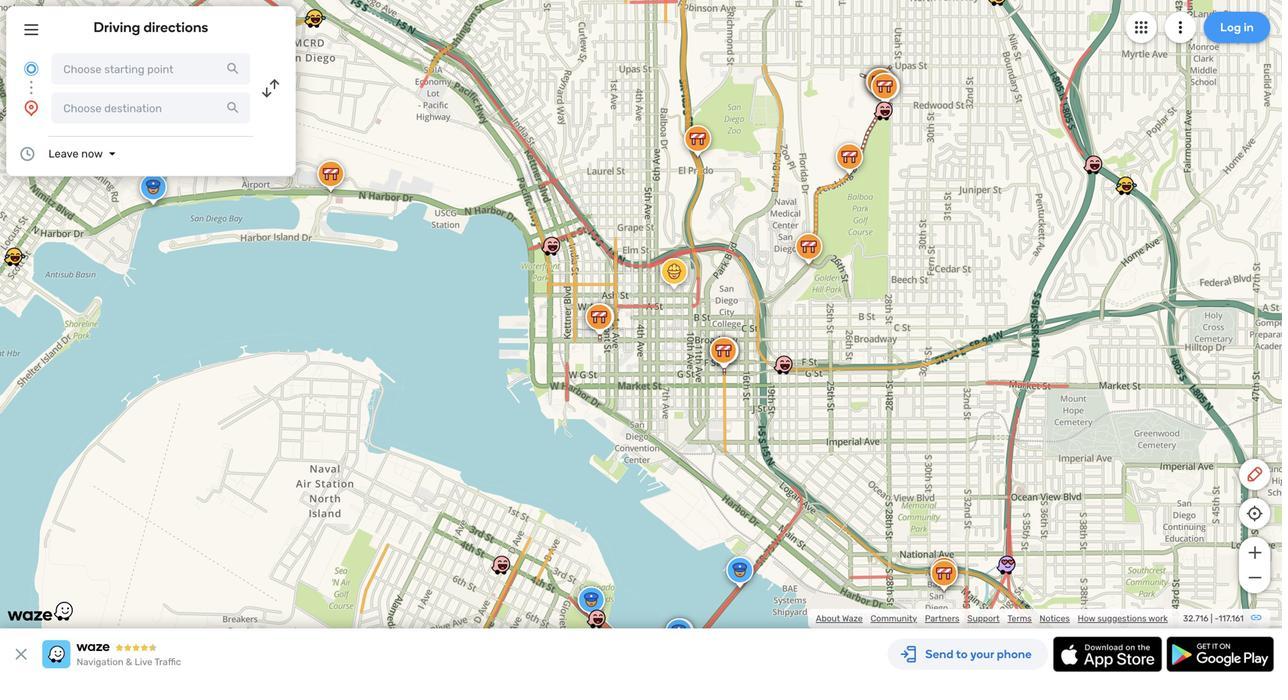 Task type: vqa. For each thing, say whether or not it's contained in the screenshot.
'arrive'
no



Task type: locate. For each thing, give the bounding box(es) containing it.
community
[[871, 614, 918, 625]]

about waze community partners support terms notices how suggestions work
[[816, 614, 1168, 625]]

how suggestions work link
[[1078, 614, 1168, 625]]

&
[[126, 657, 132, 668]]

driving
[[94, 19, 140, 36]]

pencil image
[[1246, 466, 1265, 484]]

clock image
[[18, 145, 37, 164]]

navigation
[[77, 657, 124, 668]]

location image
[[22, 99, 41, 117]]

community link
[[871, 614, 918, 625]]

notices link
[[1040, 614, 1070, 625]]

leave now
[[49, 148, 103, 160]]

zoom out image
[[1246, 569, 1265, 588]]

suggestions
[[1098, 614, 1147, 625]]

32.716
[[1184, 614, 1209, 625]]

about
[[816, 614, 841, 625]]

terms link
[[1008, 614, 1032, 625]]

now
[[81, 148, 103, 160]]

-
[[1215, 614, 1219, 625]]

117.161
[[1219, 614, 1244, 625]]



Task type: describe. For each thing, give the bounding box(es) containing it.
live
[[135, 657, 153, 668]]

work
[[1149, 614, 1168, 625]]

support
[[968, 614, 1000, 625]]

|
[[1211, 614, 1213, 625]]

about waze link
[[816, 614, 863, 625]]

terms
[[1008, 614, 1032, 625]]

partners link
[[925, 614, 960, 625]]

directions
[[144, 19, 209, 36]]

partners
[[925, 614, 960, 625]]

Choose starting point text field
[[52, 53, 250, 85]]

current location image
[[22, 59, 41, 78]]

x image
[[12, 646, 31, 664]]

leave
[[49, 148, 79, 160]]

how
[[1078, 614, 1096, 625]]

Choose destination text field
[[52, 92, 250, 124]]

traffic
[[155, 657, 181, 668]]

waze
[[843, 614, 863, 625]]

support link
[[968, 614, 1000, 625]]

zoom in image
[[1246, 544, 1265, 563]]

link image
[[1251, 612, 1263, 625]]

notices
[[1040, 614, 1070, 625]]

driving directions
[[94, 19, 209, 36]]

navigation & live traffic
[[77, 657, 181, 668]]

32.716 | -117.161
[[1184, 614, 1244, 625]]



